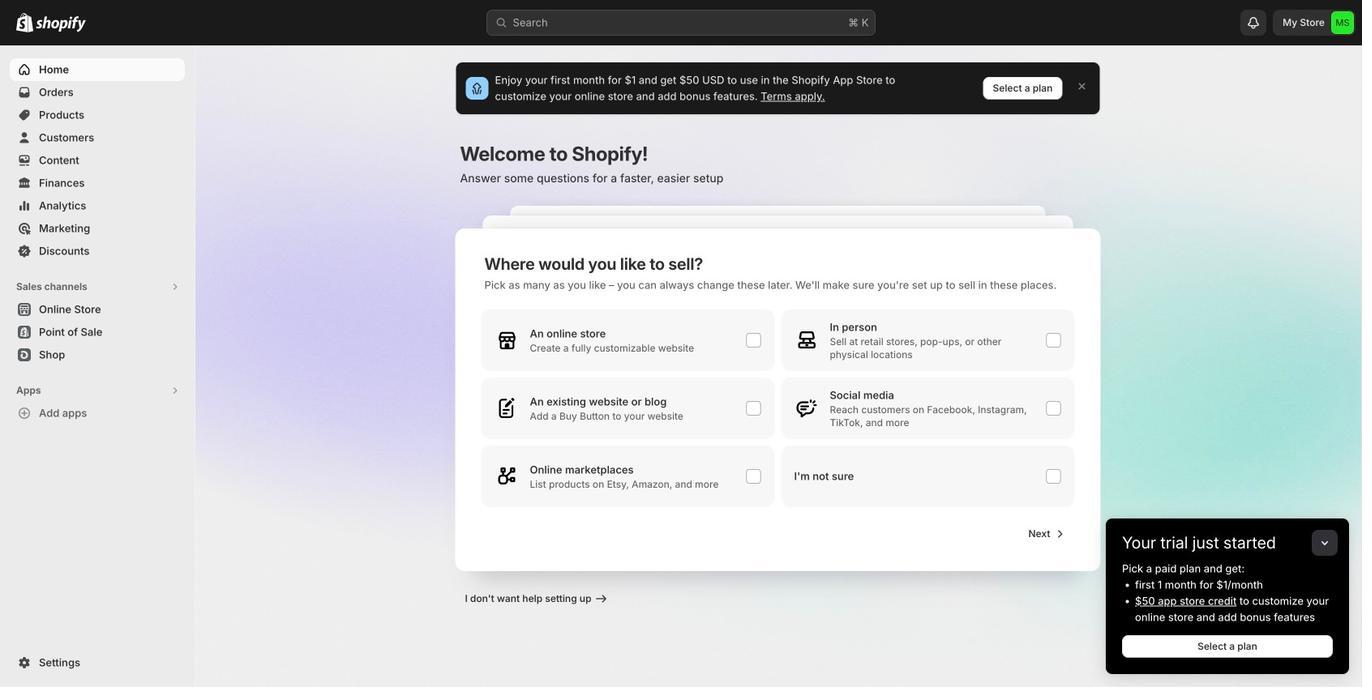 Task type: locate. For each thing, give the bounding box(es) containing it.
1 horizontal spatial shopify image
[[36, 16, 86, 32]]

my store image
[[1332, 11, 1354, 34]]

shopify image
[[16, 13, 33, 32], [36, 16, 86, 32]]



Task type: describe. For each thing, give the bounding box(es) containing it.
0 horizontal spatial shopify image
[[16, 13, 33, 32]]



Task type: vqa. For each thing, say whether or not it's contained in the screenshot.
My Store ICON
yes



